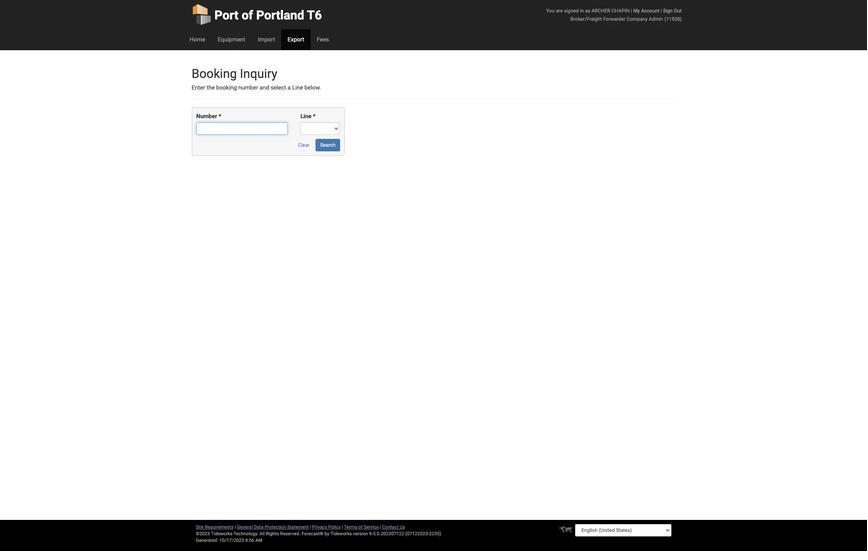 Task type: describe. For each thing, give the bounding box(es) containing it.
10/17/2023
[[219, 539, 244, 544]]

export button
[[281, 29, 311, 50]]

are
[[556, 8, 563, 14]]

you are signed in as archer chapin | my account | sign out broker/freight forwarder company admin (11508)
[[546, 8, 682, 22]]

site requirements | general data protection statement | privacy policy | terms of service | contact us ©2023 tideworks technology. all rights reserved. forecast® by tideworks version 9.5.0.202307122 (07122023-2235) generated: 10/17/2023 9:56 am
[[196, 525, 441, 544]]

Number * text field
[[196, 123, 288, 135]]

us
[[400, 525, 405, 531]]

forwarder
[[603, 16, 626, 22]]

protection
[[265, 525, 286, 531]]

| left my
[[631, 8, 632, 14]]

sign out link
[[663, 8, 682, 14]]

booking inquiry enter the booking number and select a line below.
[[192, 66, 321, 91]]

enter
[[192, 84, 205, 91]]

* for line *
[[313, 113, 316, 120]]

| up the tideworks
[[342, 525, 343, 531]]

archer
[[591, 8, 610, 14]]

all
[[260, 532, 265, 537]]

by
[[325, 532, 329, 537]]

booking
[[192, 66, 237, 81]]

and
[[260, 84, 269, 91]]

fees
[[317, 36, 329, 43]]

reserved.
[[280, 532, 301, 537]]

1 vertical spatial line
[[300, 113, 311, 120]]

you
[[546, 8, 555, 14]]

equipment button
[[211, 29, 252, 50]]

account
[[641, 8, 659, 14]]

| left the "general"
[[235, 525, 236, 531]]

generated:
[[196, 539, 218, 544]]

line *
[[300, 113, 316, 120]]

search button
[[316, 139, 340, 152]]

port of portland t6
[[214, 8, 322, 22]]

line inside booking inquiry enter the booking number and select a line below.
[[292, 84, 303, 91]]

policy
[[328, 525, 341, 531]]

general
[[237, 525, 253, 531]]

port
[[214, 8, 239, 22]]

contact
[[382, 525, 398, 531]]

(11508)
[[664, 16, 682, 22]]

statement
[[287, 525, 309, 531]]

my
[[633, 8, 640, 14]]

the
[[207, 84, 215, 91]]

am
[[255, 539, 262, 544]]

in
[[580, 8, 584, 14]]

| up 9.5.0.202307122
[[380, 525, 381, 531]]

privacy policy link
[[312, 525, 341, 531]]

select
[[271, 84, 286, 91]]

contact us link
[[382, 525, 405, 531]]

company
[[627, 16, 648, 22]]

export
[[288, 36, 304, 43]]

requirements
[[205, 525, 233, 531]]

number
[[196, 113, 217, 120]]



Task type: vqa. For each thing, say whether or not it's contained in the screenshot.
Password Password Field
no



Task type: locate. For each thing, give the bounding box(es) containing it.
as
[[585, 8, 590, 14]]

2235)
[[429, 532, 441, 537]]

of inside "link"
[[242, 8, 253, 22]]

1 horizontal spatial *
[[313, 113, 316, 120]]

of inside site requirements | general data protection statement | privacy policy | terms of service | contact us ©2023 tideworks technology. all rights reserved. forecast® by tideworks version 9.5.0.202307122 (07122023-2235) generated: 10/17/2023 9:56 am
[[358, 525, 363, 531]]

fees button
[[311, 29, 335, 50]]

* for number *
[[219, 113, 221, 120]]

tideworks
[[330, 532, 352, 537]]

general data protection statement link
[[237, 525, 309, 531]]

data
[[254, 525, 264, 531]]

home button
[[183, 29, 211, 50]]

portland
[[256, 8, 304, 22]]

1 horizontal spatial of
[[358, 525, 363, 531]]

t6
[[307, 8, 322, 22]]

site requirements link
[[196, 525, 233, 531]]

import button
[[252, 29, 281, 50]]

terms of service link
[[344, 525, 379, 531]]

site
[[196, 525, 204, 531]]

inquiry
[[240, 66, 277, 81]]

* down below.
[[313, 113, 316, 120]]

terms
[[344, 525, 357, 531]]

2 * from the left
[[313, 113, 316, 120]]

sign
[[663, 8, 673, 14]]

0 vertical spatial of
[[242, 8, 253, 22]]

9.5.0.202307122
[[369, 532, 404, 537]]

|
[[631, 8, 632, 14], [661, 8, 662, 14], [235, 525, 236, 531], [310, 525, 311, 531], [342, 525, 343, 531], [380, 525, 381, 531]]

search
[[320, 143, 335, 148]]

0 vertical spatial line
[[292, 84, 303, 91]]

clear button
[[294, 139, 314, 152]]

1 * from the left
[[219, 113, 221, 120]]

*
[[219, 113, 221, 120], [313, 113, 316, 120]]

0 horizontal spatial *
[[219, 113, 221, 120]]

0 horizontal spatial of
[[242, 8, 253, 22]]

signed
[[564, 8, 579, 14]]

of up version
[[358, 525, 363, 531]]

line right the a
[[292, 84, 303, 91]]

| left sign on the top right of the page
[[661, 8, 662, 14]]

of
[[242, 8, 253, 22], [358, 525, 363, 531]]

1 vertical spatial of
[[358, 525, 363, 531]]

booking
[[216, 84, 237, 91]]

line up clear
[[300, 113, 311, 120]]

equipment
[[218, 36, 245, 43]]

below.
[[304, 84, 321, 91]]

number *
[[196, 113, 221, 120]]

technology.
[[234, 532, 258, 537]]

broker/freight
[[570, 16, 602, 22]]

line
[[292, 84, 303, 91], [300, 113, 311, 120]]

* right number
[[219, 113, 221, 120]]

my account link
[[633, 8, 659, 14]]

a
[[288, 84, 291, 91]]

©2023 tideworks
[[196, 532, 233, 537]]

privacy
[[312, 525, 327, 531]]

home
[[190, 36, 205, 43]]

admin
[[649, 16, 663, 22]]

forecast®
[[302, 532, 323, 537]]

service
[[364, 525, 379, 531]]

rights
[[266, 532, 279, 537]]

of right 'port'
[[242, 8, 253, 22]]

9:56
[[245, 539, 254, 544]]

port of portland t6 link
[[192, 0, 322, 29]]

import
[[258, 36, 275, 43]]

number
[[238, 84, 258, 91]]

(07122023-
[[405, 532, 429, 537]]

clear
[[298, 143, 310, 148]]

| up forecast®
[[310, 525, 311, 531]]

out
[[674, 8, 682, 14]]

version
[[353, 532, 368, 537]]

chapin
[[612, 8, 630, 14]]



